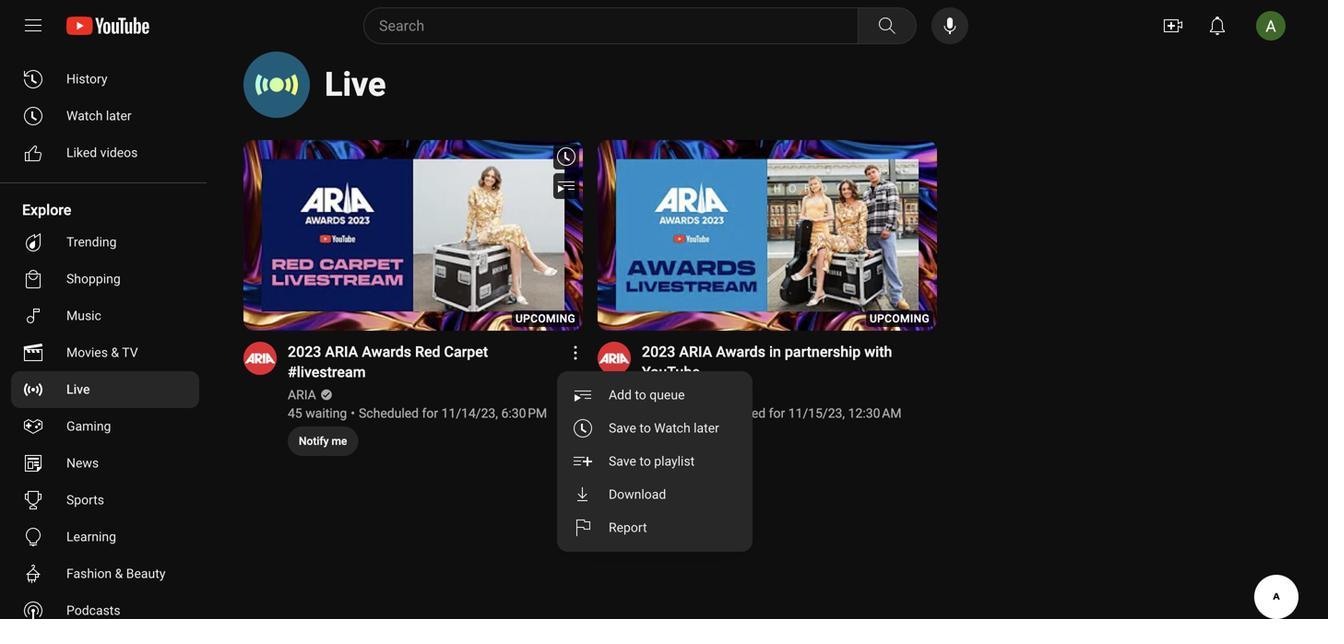 Task type: describe. For each thing, give the bounding box(es) containing it.
movies & tv
[[66, 345, 138, 361]]

0 horizontal spatial watch
[[66, 108, 103, 124]]

upcoming element for 2023 aria awards in partnership with youtube
[[870, 313, 930, 326]]

watch inside option
[[654, 421, 691, 436]]

for for red
[[422, 406, 438, 422]]

waiting for 2023 aria awards in partnership with youtube
[[652, 406, 694, 422]]

11/14/23,
[[441, 406, 498, 422]]

report
[[609, 521, 647, 536]]

2 waiting
[[642, 406, 694, 422]]

0 horizontal spatial later
[[106, 108, 132, 124]]

save for save to watch later
[[609, 421, 636, 436]]

notify me button for 2023 aria awards red carpet #livestream
[[288, 427, 358, 457]]

2023 aria awards in partnership with youtube link
[[642, 342, 915, 383]]

partnership
[[785, 344, 861, 361]]

& for beauty
[[115, 567, 123, 582]]

aria up 2
[[642, 388, 670, 403]]

youtube
[[642, 364, 700, 381]]

aria link for 2023 aria awards red carpet #livestream
[[288, 386, 318, 405]]

1 me from the left
[[332, 435, 347, 448]]

1 notify me from the left
[[299, 435, 347, 448]]

shopping
[[66, 272, 121, 287]]

save to watch later
[[609, 421, 719, 436]]

gaming
[[66, 419, 111, 434]]

upcoming for 2023 aria awards red carpet #livestream
[[516, 313, 576, 326]]

list box containing add to queue
[[557, 372, 753, 553]]

sports
[[66, 493, 104, 508]]

scheduled for 11/15/23, 12:30 am
[[706, 406, 902, 422]]

report option
[[557, 512, 753, 545]]

2 notify me from the left
[[653, 435, 701, 448]]

music
[[66, 309, 101, 324]]

upcoming link for red
[[244, 140, 583, 333]]

11/15/23,
[[788, 406, 845, 422]]

2
[[642, 406, 649, 422]]

6:30 pm
[[501, 406, 547, 422]]

2 notify from the left
[[653, 435, 683, 448]]

add
[[609, 388, 632, 403]]

to for playlist
[[640, 454, 651, 469]]

0 horizontal spatial live
[[66, 382, 90, 398]]

movies
[[66, 345, 108, 361]]

45 waiting
[[288, 406, 347, 422]]

1 notify from the left
[[299, 435, 329, 448]]

later inside option
[[694, 421, 719, 436]]

playlist
[[654, 454, 695, 469]]

live inside live main content
[[325, 65, 386, 104]]

upcoming link for in
[[598, 140, 937, 333]]

Search text field
[[379, 14, 854, 38]]

save to playlist
[[609, 454, 695, 469]]

2023 aria awards red carpet #livestream
[[288, 344, 488, 381]]

scheduled for in
[[706, 406, 766, 422]]

download option
[[557, 479, 753, 512]]

& for tv
[[111, 345, 119, 361]]



Task type: vqa. For each thing, say whether or not it's contained in the screenshot.
Explore
yes



Task type: locate. For each thing, give the bounding box(es) containing it.
1 horizontal spatial notify
[[653, 435, 683, 448]]

1 vertical spatial save
[[609, 454, 636, 469]]

learning link
[[11, 519, 199, 556], [11, 519, 199, 556]]

save left 2
[[609, 421, 636, 436]]

watch down history
[[66, 108, 103, 124]]

add to queue option
[[557, 379, 753, 412]]

2 save from the top
[[609, 454, 636, 469]]

add to queue
[[609, 388, 685, 403]]

fashion
[[66, 567, 112, 582]]

1 horizontal spatial scheduled
[[706, 406, 766, 422]]

0 horizontal spatial aria link
[[288, 386, 318, 405]]

1 upcoming element from the left
[[516, 313, 576, 326]]

12:30 am
[[848, 406, 902, 422]]

trending
[[66, 235, 117, 250]]

0 vertical spatial later
[[106, 108, 132, 124]]

0 horizontal spatial aria image
[[244, 342, 277, 375]]

to for watch
[[640, 421, 651, 436]]

aria up youtube
[[679, 344, 712, 361]]

45
[[288, 406, 302, 422]]

notify me down 45 waiting
[[299, 435, 347, 448]]

shopping link
[[11, 261, 199, 298], [11, 261, 199, 298]]

0 vertical spatial live
[[325, 65, 386, 104]]

notify
[[299, 435, 329, 448], [653, 435, 683, 448]]

1 horizontal spatial live
[[325, 65, 386, 104]]

1 upcoming from the left
[[516, 313, 576, 326]]

save
[[609, 421, 636, 436], [609, 454, 636, 469]]

watch right 2
[[654, 421, 691, 436]]

1 horizontal spatial upcoming link
[[598, 140, 937, 333]]

1 horizontal spatial aria link
[[642, 386, 672, 405]]

1 horizontal spatial notify me
[[653, 435, 701, 448]]

0 vertical spatial to
[[635, 388, 646, 403]]

#livestream
[[288, 364, 366, 381]]

to left playlist
[[640, 454, 651, 469]]

0 horizontal spatial waiting
[[305, 406, 347, 422]]

2023 aria awards red carpet #livestream link
[[288, 342, 561, 383]]

upcoming element
[[516, 313, 576, 326], [870, 313, 930, 326]]

live main content
[[221, 52, 1314, 508]]

1 horizontal spatial for
[[769, 406, 785, 422]]

aria up 45
[[288, 388, 316, 403]]

queue
[[650, 388, 685, 403]]

history link
[[11, 61, 199, 98], [11, 61, 199, 98]]

notify up playlist
[[653, 435, 683, 448]]

waiting
[[305, 406, 347, 422], [652, 406, 694, 422]]

2023 inside 2023 aria awards red carpet #livestream
[[288, 344, 321, 361]]

aria inside 2023 aria awards red carpet #livestream
[[325, 344, 358, 361]]

aria link up 45
[[288, 386, 318, 405]]

download
[[609, 487, 666, 503]]

2023
[[288, 344, 321, 361], [642, 344, 676, 361]]

explore
[[22, 202, 71, 219]]

1 aria image from the left
[[244, 342, 277, 375]]

scheduled for 11/14/23, 6:30 pm
[[359, 406, 547, 422]]

&
[[111, 345, 119, 361], [115, 567, 123, 582]]

1 save from the top
[[609, 421, 636, 436]]

2 upcoming element from the left
[[870, 313, 930, 326]]

me down 45 waiting
[[332, 435, 347, 448]]

liked
[[66, 145, 97, 160]]

awards for in
[[716, 344, 766, 361]]

aria inside 2023 aria awards in partnership with youtube
[[679, 344, 712, 361]]

notify me button down 45 waiting
[[288, 427, 358, 457]]

& left the beauty
[[115, 567, 123, 582]]

1 horizontal spatial upcoming element
[[870, 313, 930, 326]]

0 vertical spatial &
[[111, 345, 119, 361]]

aria image up add
[[598, 342, 631, 375]]

waiting for 2023 aria awards red carpet #livestream
[[305, 406, 347, 422]]

aria link for 2023 aria awards in partnership with youtube
[[642, 386, 672, 405]]

liked videos link
[[11, 135, 199, 172], [11, 135, 199, 172]]

upcoming element for 2023 aria awards red carpet #livestream
[[516, 313, 576, 326]]

save up download
[[609, 454, 636, 469]]

2 2023 from the left
[[642, 344, 676, 361]]

0 horizontal spatial notify me button
[[288, 427, 358, 457]]

upcoming link
[[244, 140, 583, 333], [598, 140, 937, 333]]

to for queue
[[635, 388, 646, 403]]

liked videos
[[66, 145, 138, 160]]

notify me button
[[288, 427, 358, 457], [642, 427, 712, 457]]

tv
[[122, 345, 138, 361]]

scheduled down 2023 aria awards in partnership with youtube
[[706, 406, 766, 422]]

2023 for 2023 aria awards red carpet #livestream
[[288, 344, 321, 361]]

0 horizontal spatial upcoming link
[[244, 140, 583, 333]]

aria image for 2023 aria awards red carpet #livestream
[[244, 342, 277, 375]]

0 horizontal spatial me
[[332, 435, 347, 448]]

2023 for 2023 aria awards in partnership with youtube
[[642, 344, 676, 361]]

save inside save to playlist option
[[609, 454, 636, 469]]

with
[[865, 344, 892, 361]]

0 horizontal spatial upcoming element
[[516, 313, 576, 326]]

2 upcoming from the left
[[870, 313, 930, 326]]

awards
[[362, 344, 411, 361], [716, 344, 766, 361]]

save to watch later option
[[557, 412, 753, 446]]

sports link
[[11, 482, 199, 519], [11, 482, 199, 519]]

0 horizontal spatial 2023
[[288, 344, 321, 361]]

awards left red
[[362, 344, 411, 361]]

podcasts link
[[11, 593, 199, 620], [11, 593, 199, 620]]

1 scheduled from the left
[[359, 406, 419, 422]]

avatar image image
[[1256, 11, 1286, 41]]

history
[[66, 71, 107, 87]]

0 horizontal spatial notify
[[299, 435, 329, 448]]

2023 aria awards in partnership with youtube
[[642, 344, 892, 381]]

carpet
[[444, 344, 488, 361]]

me
[[332, 435, 347, 448], [686, 435, 701, 448]]

Notify me text field
[[299, 435, 347, 448]]

fashion & beauty
[[66, 567, 166, 582]]

waiting down queue
[[652, 406, 694, 422]]

me up playlist
[[686, 435, 701, 448]]

2023 inside 2023 aria awards in partnership with youtube
[[642, 344, 676, 361]]

to inside option
[[635, 388, 646, 403]]

movies & tv link
[[11, 335, 199, 372], [11, 335, 199, 372]]

& left tv
[[111, 345, 119, 361]]

later
[[106, 108, 132, 124], [694, 421, 719, 436]]

awards left in
[[716, 344, 766, 361]]

for
[[422, 406, 438, 422], [769, 406, 785, 422]]

1 vertical spatial later
[[694, 421, 719, 436]]

upcoming
[[516, 313, 576, 326], [870, 313, 930, 326]]

scheduled
[[359, 406, 419, 422], [706, 406, 766, 422]]

1 horizontal spatial awards
[[716, 344, 766, 361]]

notify me up playlist
[[653, 435, 701, 448]]

learning
[[66, 530, 116, 545]]

1 horizontal spatial later
[[694, 421, 719, 436]]

notify me button for 2023 aria awards in partnership with youtube
[[642, 427, 712, 457]]

2 vertical spatial to
[[640, 454, 651, 469]]

Live text field
[[325, 65, 386, 104]]

red
[[415, 344, 441, 361]]

1 2023 from the left
[[288, 344, 321, 361]]

2 waiting from the left
[[652, 406, 694, 422]]

list box
[[557, 372, 753, 553]]

aria image left #livestream
[[244, 342, 277, 375]]

awards inside 2023 aria awards red carpet #livestream
[[362, 344, 411, 361]]

awards for red
[[362, 344, 411, 361]]

in
[[769, 344, 781, 361]]

1 vertical spatial to
[[640, 421, 651, 436]]

videos
[[100, 145, 138, 160]]

2023 aria awards in partnership with youtube by aria no views element
[[642, 342, 915, 383]]

1 vertical spatial watch
[[654, 421, 691, 436]]

aria up #livestream
[[325, 344, 358, 361]]

1 horizontal spatial 2023
[[642, 344, 676, 361]]

1 horizontal spatial aria image
[[598, 342, 631, 375]]

0 horizontal spatial awards
[[362, 344, 411, 361]]

1 horizontal spatial watch
[[654, 421, 691, 436]]

save to playlist option
[[557, 446, 753, 479]]

aria link
[[288, 386, 318, 405], [642, 386, 672, 405]]

2 notify me button from the left
[[642, 427, 712, 457]]

2 me from the left
[[686, 435, 701, 448]]

2 scheduled from the left
[[706, 406, 766, 422]]

to up 2
[[635, 388, 646, 403]]

gaming link
[[11, 409, 199, 446], [11, 409, 199, 446]]

scheduled down 2023 aria awards red carpet #livestream
[[359, 406, 419, 422]]

watch later
[[66, 108, 132, 124]]

for left 11/14/23, at the bottom left of the page
[[422, 406, 438, 422]]

fashion & beauty link
[[11, 556, 199, 593], [11, 556, 199, 593]]

1 vertical spatial live
[[66, 382, 90, 398]]

1 horizontal spatial waiting
[[652, 406, 694, 422]]

2023 aria awards red carpet #livestream by aria no views element
[[288, 342, 561, 383]]

2 awards from the left
[[716, 344, 766, 361]]

save for save to playlist
[[609, 454, 636, 469]]

save inside save to watch later option
[[609, 421, 636, 436]]

2 aria image from the left
[[598, 342, 631, 375]]

later up videos
[[106, 108, 132, 124]]

1 upcoming link from the left
[[244, 140, 583, 333]]

2 for from the left
[[769, 406, 785, 422]]

1 aria link from the left
[[288, 386, 318, 405]]

watch later link
[[11, 98, 199, 135], [11, 98, 199, 135]]

notify me button down 2 waiting
[[642, 427, 712, 457]]

news
[[66, 456, 99, 471]]

1 notify me button from the left
[[288, 427, 358, 457]]

podcasts
[[66, 604, 120, 619]]

0 vertical spatial save
[[609, 421, 636, 436]]

0 horizontal spatial for
[[422, 406, 438, 422]]

trending link
[[11, 224, 199, 261], [11, 224, 199, 261]]

2 upcoming link from the left
[[598, 140, 937, 333]]

watch
[[66, 108, 103, 124], [654, 421, 691, 436]]

for for in
[[769, 406, 785, 422]]

music link
[[11, 298, 199, 335], [11, 298, 199, 335]]

aria
[[325, 344, 358, 361], [679, 344, 712, 361], [288, 388, 316, 403], [642, 388, 670, 403]]

1 vertical spatial &
[[115, 567, 123, 582]]

notify down 45 waiting
[[299, 435, 329, 448]]

live link
[[11, 372, 199, 409], [11, 372, 199, 409]]

live
[[325, 65, 386, 104], [66, 382, 90, 398]]

2023 up #livestream
[[288, 344, 321, 361]]

scheduled for red
[[359, 406, 419, 422]]

waiting up notify me 'text field'
[[305, 406, 347, 422]]

news link
[[11, 446, 199, 482], [11, 446, 199, 482]]

1 horizontal spatial notify me button
[[642, 427, 712, 457]]

upcoming for 2023 aria awards in partnership with youtube
[[870, 313, 930, 326]]

aria image
[[244, 342, 277, 375], [598, 342, 631, 375]]

1 for from the left
[[422, 406, 438, 422]]

0 horizontal spatial notify me
[[299, 435, 347, 448]]

2023 up youtube
[[642, 344, 676, 361]]

to
[[635, 388, 646, 403], [640, 421, 651, 436], [640, 454, 651, 469]]

for left 11/15/23,
[[769, 406, 785, 422]]

later up playlist
[[694, 421, 719, 436]]

1 horizontal spatial me
[[686, 435, 701, 448]]

0 horizontal spatial scheduled
[[359, 406, 419, 422]]

1 awards from the left
[[362, 344, 411, 361]]

None search field
[[330, 7, 921, 44]]

2 aria link from the left
[[642, 386, 672, 405]]

1 waiting from the left
[[305, 406, 347, 422]]

awards inside 2023 aria awards in partnership with youtube
[[716, 344, 766, 361]]

notify me
[[299, 435, 347, 448], [653, 435, 701, 448]]

to down add to queue
[[640, 421, 651, 436]]

beauty
[[126, 567, 166, 582]]

1 horizontal spatial upcoming
[[870, 313, 930, 326]]

0 vertical spatial watch
[[66, 108, 103, 124]]

0 horizontal spatial upcoming
[[516, 313, 576, 326]]

aria image for 2023 aria awards in partnership with youtube
[[598, 342, 631, 375]]

aria link up 2 waiting
[[642, 386, 672, 405]]



